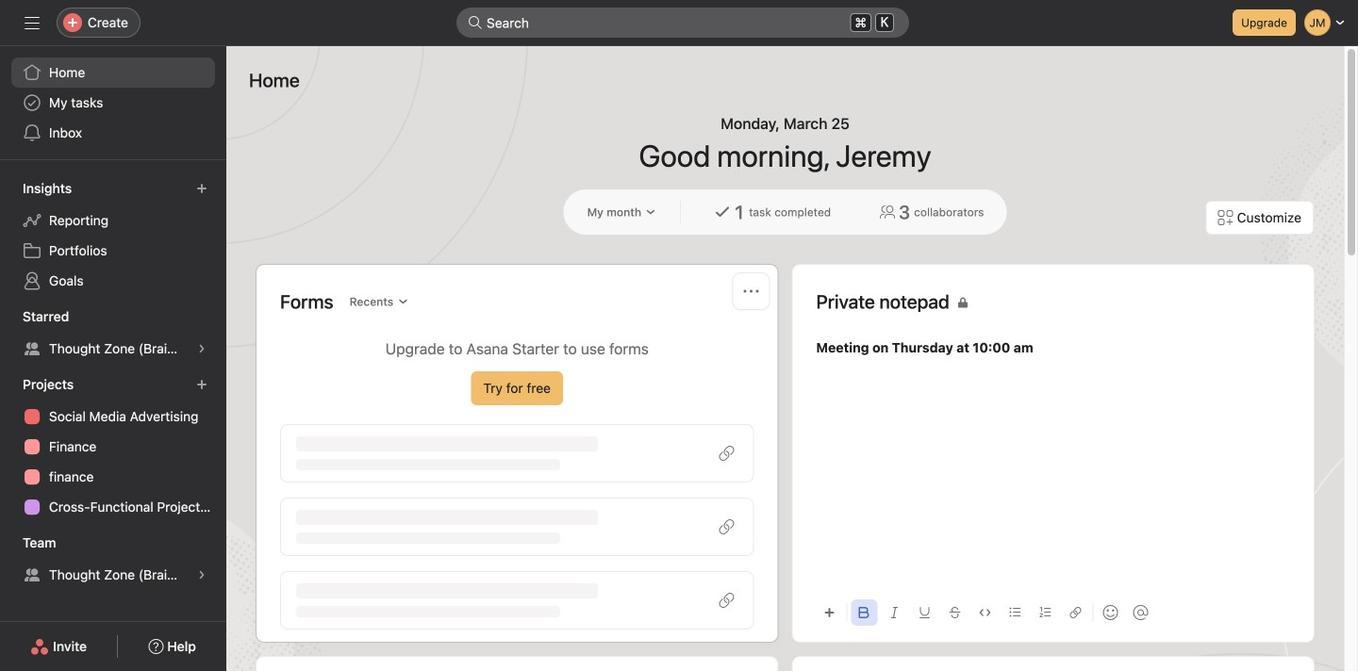 Task type: describe. For each thing, give the bounding box(es) containing it.
hide sidebar image
[[25, 15, 40, 30]]

projects element
[[0, 368, 226, 527]]

prominent image
[[468, 15, 483, 30]]

bold image
[[859, 608, 870, 619]]

Search tasks, projects, and more text field
[[457, 8, 910, 38]]

insights element
[[0, 172, 226, 300]]

strikethrough image
[[950, 608, 961, 619]]

see details, thought zone (brainstorm space) image
[[196, 570, 208, 581]]



Task type: locate. For each thing, give the bounding box(es) containing it.
insert an object image
[[824, 608, 836, 619]]

new project or portfolio image
[[196, 379, 208, 391]]

bulleted list image
[[1010, 608, 1021, 619]]

global element
[[0, 46, 226, 159]]

emoji image
[[1103, 606, 1119, 621]]

code image
[[980, 608, 991, 619]]

new insights image
[[196, 183, 208, 194]]

at mention image
[[1134, 606, 1149, 621]]

toolbar
[[817, 592, 1291, 634]]

numbered list image
[[1040, 608, 1052, 619]]

None field
[[457, 8, 910, 38]]

underline image
[[919, 608, 931, 619]]

teams element
[[0, 527, 226, 594]]

see details, thought zone (brainstorm space) image
[[196, 343, 208, 355]]

italics image
[[889, 608, 901, 619]]

link image
[[1070, 608, 1082, 619]]

starred element
[[0, 300, 226, 368]]



Task type: vqa. For each thing, say whether or not it's contained in the screenshot.
Hide sidebar icon
yes



